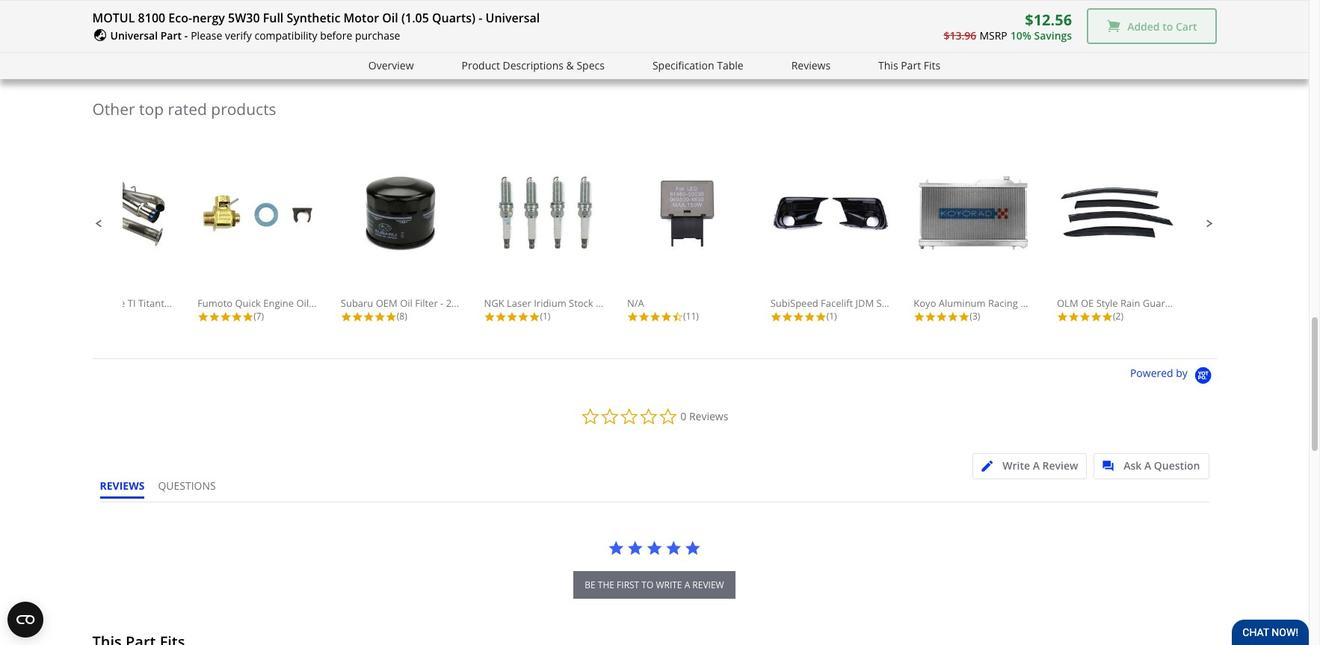Task type: describe. For each thing, give the bounding box(es) containing it.
the
[[598, 579, 615, 592]]

msrp
[[980, 29, 1008, 43]]

top
[[139, 99, 164, 120]]

1 horizontal spatial oil
[[382, 10, 398, 26]]

reviews
[[100, 479, 145, 493]]

back...
[[202, 297, 232, 310]]

compatibility
[[255, 28, 317, 43]]

added to cart
[[1128, 19, 1197, 33]]

- right guards
[[1179, 297, 1182, 310]]

be the first to write a review button
[[574, 572, 735, 600]]

style...
[[877, 297, 906, 310]]

ask
[[1124, 459, 1142, 473]]

product descriptions & specs link
[[462, 57, 605, 74]]

added
[[1128, 19, 1160, 33]]

table
[[717, 58, 744, 72]]

purchase
[[355, 28, 400, 43]]

product descriptions & specs
[[462, 58, 605, 72]]

to inside the 'added to cart' button
[[1163, 19, 1173, 33]]

ngk laser iridium stock heat range... link
[[484, 173, 656, 310]]

subispeed
[[771, 297, 818, 310]]

guards
[[1143, 297, 1176, 310]]

motul 8100 eco-nergy 5w30 full synthetic motor oil (1.05 quarts) - universal
[[92, 10, 540, 26]]

(11)
[[683, 310, 699, 323]]

a for write
[[1033, 459, 1040, 473]]

part for universal
[[161, 28, 182, 43]]

facelift
[[821, 297, 853, 310]]

tomei
[[54, 297, 82, 310]]

a for ask
[[1145, 459, 1152, 473]]

eco-
[[168, 10, 192, 26]]

synthetic
[[287, 10, 341, 26]]

oil inside subaru oem oil filter - 2015+ wrx link
[[400, 297, 413, 310]]

powered by link
[[1130, 367, 1217, 386]]

&
[[566, 58, 574, 72]]

specification table link
[[653, 57, 744, 74]]

write a review button
[[973, 454, 1087, 480]]

5w30
[[228, 10, 260, 26]]

radiator
[[1021, 297, 1059, 310]]

subispeed facelift jdm style... link
[[771, 173, 906, 310]]

product
[[462, 58, 500, 72]]

motor
[[344, 10, 379, 26]]

1 vertical spatial universal
[[110, 28, 158, 43]]

$12.56 $13.96 msrp 10% savings
[[944, 10, 1072, 43]]

subispeed facelift jdm style...
[[771, 297, 906, 310]]

10%
[[1011, 29, 1032, 43]]

koyo
[[914, 297, 936, 310]]

$12.56
[[1025, 10, 1072, 30]]

verify
[[225, 28, 252, 43]]

(3)
[[970, 310, 980, 323]]

subaru oem oil filter - 2015+ wrx link
[[341, 173, 497, 310]]

fits
[[924, 58, 941, 72]]

full
[[263, 10, 284, 26]]

laser
[[507, 297, 531, 310]]

(8)
[[397, 310, 407, 323]]

ask a question button
[[1094, 454, 1209, 480]]

overview link
[[368, 57, 414, 74]]

products
[[211, 99, 276, 120]]

oem
[[376, 297, 398, 310]]

overview
[[368, 58, 414, 72]]

cat-
[[184, 297, 202, 310]]

write
[[656, 579, 682, 592]]

half star image
[[672, 312, 683, 323]]

ngk laser iridium stock heat range...
[[484, 297, 656, 310]]

1 (7) from the left
[[110, 310, 121, 323]]

8 total reviews element
[[341, 310, 460, 323]]

- right filter
[[440, 297, 444, 310]]

style
[[1097, 297, 1118, 310]]

rated
[[168, 99, 207, 120]]

ngk
[[484, 297, 504, 310]]

1 total reviews element for laser
[[484, 310, 604, 323]]

tab list containing reviews
[[100, 479, 229, 502]]

racing
[[988, 297, 1018, 310]]

powered by
[[1130, 367, 1191, 381]]

... inside koyo aluminum racing radiator -... link
[[1065, 297, 1072, 310]]

to inside be the first to write a review button
[[642, 579, 654, 592]]

part for this
[[901, 58, 921, 72]]

be the first to write a review
[[585, 579, 724, 592]]

2015+
[[446, 297, 474, 310]]

3 total reviews element
[[914, 310, 1034, 323]]

1 total reviews element for facelift
[[771, 310, 890, 323]]

ti
[[128, 297, 136, 310]]

please
[[191, 28, 222, 43]]

titantium
[[138, 297, 182, 310]]

added to cart button
[[1087, 9, 1217, 44]]

- right radiator
[[1062, 297, 1065, 310]]



Task type: locate. For each thing, give the bounding box(es) containing it.
star image
[[209, 312, 220, 323], [341, 312, 352, 323], [518, 312, 529, 323], [639, 312, 650, 323], [650, 312, 661, 323], [771, 312, 782, 323], [804, 312, 815, 323], [815, 312, 827, 323], [914, 312, 925, 323], [925, 312, 936, 323], [1057, 312, 1068, 323], [1068, 312, 1080, 323], [1080, 312, 1091, 323], [1102, 312, 1113, 323], [608, 541, 624, 557], [627, 541, 644, 557], [646, 541, 663, 557]]

range...
[[620, 297, 656, 310]]

... right guards
[[1182, 297, 1189, 310]]

write no frame image
[[982, 461, 1000, 473]]

(7)
[[110, 310, 121, 323], [254, 310, 264, 323]]

universal part - please verify compatibility before purchase
[[110, 28, 400, 43]]

0 horizontal spatial to
[[642, 579, 654, 592]]

quarts)
[[432, 10, 476, 26]]

review
[[693, 579, 724, 592]]

a right write in the bottom right of the page
[[1033, 459, 1040, 473]]

a
[[1033, 459, 1040, 473], [1145, 459, 1152, 473]]

jdm
[[856, 297, 874, 310]]

1 horizontal spatial part
[[901, 58, 921, 72]]

(1) for laser
[[540, 310, 551, 323]]

koyo aluminum racing radiator -... link
[[914, 173, 1072, 310]]

(7) left ti
[[110, 310, 121, 323]]

subaru
[[341, 297, 373, 310]]

tomei expreme ti titantium cat-back...
[[54, 297, 232, 310]]

oe
[[1081, 297, 1094, 310]]

1 horizontal spatial a
[[1145, 459, 1152, 473]]

volume
[[286, 7, 322, 21]]

0 reviews
[[681, 410, 728, 424]]

1 ... from the left
[[1065, 297, 1072, 310]]

0 horizontal spatial reviews
[[689, 410, 728, 424]]

n/a link
[[627, 173, 747, 310]]

specification table
[[653, 58, 744, 72]]

this
[[879, 58, 898, 72]]

(1)
[[540, 310, 551, 323], [827, 310, 837, 323]]

11 total reviews element
[[627, 310, 747, 323]]

0 horizontal spatial (7)
[[110, 310, 121, 323]]

oil
[[382, 10, 398, 26], [296, 297, 309, 310], [400, 297, 413, 310]]

part left 'fits'
[[901, 58, 921, 72]]

oil right oem
[[400, 297, 413, 310]]

1 horizontal spatial to
[[1163, 19, 1173, 33]]

write a review
[[1003, 459, 1078, 473]]

tomei expreme ti titantium cat-back... link
[[54, 173, 232, 310]]

part down eco-
[[161, 28, 182, 43]]

reviews link
[[792, 57, 831, 74]]

... left "oe"
[[1065, 297, 1072, 310]]

1 (1) from the left
[[540, 310, 551, 323]]

1 vertical spatial part
[[901, 58, 921, 72]]

universal
[[486, 10, 540, 26], [110, 28, 158, 43]]

first
[[617, 579, 639, 592]]

0 horizontal spatial 1 total reviews element
[[484, 310, 604, 323]]

0 vertical spatial reviews
[[792, 58, 831, 72]]

before
[[320, 28, 352, 43]]

0 horizontal spatial universal
[[110, 28, 158, 43]]

(1) left 'jdm'
[[827, 310, 837, 323]]

0 horizontal spatial oil
[[296, 297, 309, 310]]

tab list
[[100, 479, 229, 502]]

0 vertical spatial to
[[1163, 19, 1173, 33]]

2 ... from the left
[[1182, 297, 1189, 310]]

- right quarts)
[[479, 10, 483, 26]]

1 total reviews element
[[484, 310, 604, 323], [771, 310, 890, 323]]

iridium
[[534, 297, 566, 310]]

to left the cart
[[1163, 19, 1173, 33]]

a inside dropdown button
[[1033, 459, 1040, 473]]

other top rated products
[[92, 99, 276, 120]]

descriptions
[[503, 58, 564, 72]]

- down eco-
[[184, 28, 188, 43]]

8100
[[138, 10, 165, 26]]

fumoto quick engine oil drain valve... link
[[197, 173, 370, 310]]

cart
[[1176, 19, 1197, 33]]

2 (7) from the left
[[254, 310, 264, 323]]

dialog image
[[1103, 461, 1122, 473]]

this part fits
[[879, 58, 941, 72]]

1 horizontal spatial (7)
[[254, 310, 264, 323]]

1 horizontal spatial universal
[[486, 10, 540, 26]]

to right first
[[642, 579, 654, 592]]

open widget image
[[7, 603, 43, 639]]

0 horizontal spatial (1)
[[540, 310, 551, 323]]

to
[[1163, 19, 1173, 33], [642, 579, 654, 592]]

a inside dropdown button
[[1145, 459, 1152, 473]]

(1) right laser
[[540, 310, 551, 323]]

2 a from the left
[[1145, 459, 1152, 473]]

1 horizontal spatial (1)
[[827, 310, 837, 323]]

7 total reviews element
[[197, 310, 317, 323]]

heat
[[596, 297, 617, 310]]

aluminum
[[939, 297, 986, 310]]

2 (1) from the left
[[827, 310, 837, 323]]

ask a question
[[1124, 459, 1200, 473]]

universal up product descriptions & specs
[[486, 10, 540, 26]]

expreme
[[85, 297, 125, 310]]

1 horizontal spatial reviews
[[792, 58, 831, 72]]

universal down 8100
[[110, 28, 158, 43]]

other
[[92, 99, 135, 120]]

(7) right 'back...'
[[254, 310, 264, 323]]

2 1 total reviews element from the left
[[771, 310, 890, 323]]

subaru oem oil filter - 2015+ wrx
[[341, 297, 497, 310]]

olm oe style rain guards -...
[[1057, 297, 1189, 310]]

write
[[1003, 459, 1030, 473]]

filter
[[415, 297, 438, 310]]

0 horizontal spatial ...
[[1065, 297, 1072, 310]]

rain
[[1121, 297, 1140, 310]]

star image
[[197, 312, 209, 323], [220, 312, 231, 323], [231, 312, 242, 323], [242, 312, 254, 323], [352, 312, 363, 323], [363, 312, 374, 323], [374, 312, 386, 323], [386, 312, 397, 323], [484, 312, 495, 323], [495, 312, 506, 323], [506, 312, 518, 323], [529, 312, 540, 323], [627, 312, 639, 323], [661, 312, 672, 323], [782, 312, 793, 323], [793, 312, 804, 323], [936, 312, 948, 323], [948, 312, 959, 323], [959, 312, 970, 323], [1091, 312, 1102, 323], [666, 541, 682, 557], [685, 541, 701, 557]]

powered
[[1130, 367, 1174, 381]]

be
[[585, 579, 596, 592]]

0 horizontal spatial a
[[1033, 459, 1040, 473]]

1 1 total reviews element from the left
[[484, 310, 604, 323]]

wrx
[[476, 297, 497, 310]]

... inside olm oe style rain guards -... link
[[1182, 297, 1189, 310]]

(1) for facelift
[[827, 310, 837, 323]]

1 horizontal spatial 1 total reviews element
[[771, 310, 890, 323]]

specs
[[577, 58, 605, 72]]

$13.96
[[944, 29, 977, 43]]

fumoto
[[197, 297, 233, 310]]

question
[[1154, 459, 1200, 473]]

(2)
[[1113, 310, 1124, 323]]

engine
[[263, 297, 294, 310]]

koyo aluminum racing radiator -...
[[914, 297, 1072, 310]]

specification
[[653, 58, 714, 72]]

questions
[[158, 479, 216, 493]]

...
[[1065, 297, 1072, 310], [1182, 297, 1189, 310]]

2 horizontal spatial oil
[[400, 297, 413, 310]]

a right the 'ask'
[[1145, 459, 1152, 473]]

1 horizontal spatial ...
[[1182, 297, 1189, 310]]

2 total reviews element
[[1057, 310, 1177, 323]]

review
[[1043, 459, 1078, 473]]

0 horizontal spatial part
[[161, 28, 182, 43]]

1 vertical spatial reviews
[[689, 410, 728, 424]]

0 vertical spatial part
[[161, 28, 182, 43]]

by
[[1176, 367, 1188, 381]]

quick
[[235, 297, 261, 310]]

1 vertical spatial to
[[642, 579, 654, 592]]

oil up purchase at the left top of the page
[[382, 10, 398, 26]]

oil left drain
[[296, 297, 309, 310]]

1 a from the left
[[1033, 459, 1040, 473]]

n/a
[[627, 297, 644, 310]]

olm oe style rain guards -... link
[[1057, 173, 1189, 310]]

oil inside fumoto quick engine oil drain valve... 'link'
[[296, 297, 309, 310]]

stock
[[569, 297, 593, 310]]

a
[[685, 579, 690, 592]]

(1.05
[[401, 10, 429, 26]]

0 vertical spatial universal
[[486, 10, 540, 26]]

fumoto quick engine oil drain valve...
[[197, 297, 370, 310]]



Task type: vqa. For each thing, say whether or not it's contained in the screenshot.


